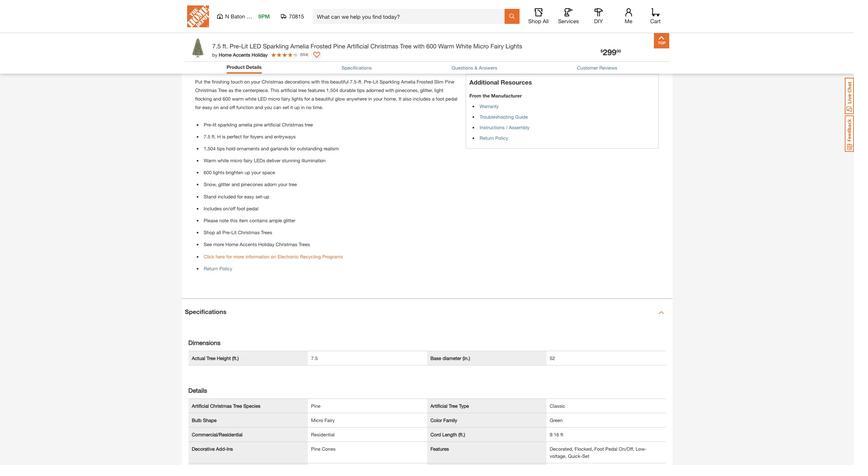Task type: locate. For each thing, give the bounding box(es) containing it.
set
[[583, 453, 590, 459]]

additional resources
[[470, 78, 532, 86]]

0 vertical spatial home
[[219, 52, 232, 57]]

tree inside 'put the finishing touch on your christmas decorations with this beautiful 7.5-ft. pre-lit sparkling amelia frosted slim pine christmas tree as the centerpiece. this artificial tree features 1,504 durable tips adorned with pinecones, glitter, light flocking and 600 warm white led micro fairy lights for a beautiful glow anywhere in your home. it also includes a foot pedal for easy on and off function and you can set it up in no time.'
[[299, 87, 307, 93]]

600 up snow,
[[204, 170, 212, 175]]

a down features
[[312, 96, 314, 102]]

return policy link down instructions
[[480, 135, 508, 141]]

2 horizontal spatial 7.5
[[311, 355, 318, 361]]

299
[[603, 47, 617, 57]]

1 vertical spatial pedal
[[247, 206, 258, 211]]

led
[[250, 42, 261, 50], [258, 96, 267, 102]]

policy down instructions / assembly
[[496, 135, 508, 141]]

the right as
[[235, 87, 242, 93]]

1 vertical spatial micro
[[230, 158, 242, 163]]

tree
[[400, 42, 412, 50], [218, 87, 227, 93], [207, 355, 216, 361], [233, 403, 242, 409], [449, 403, 458, 409]]

h
[[217, 134, 221, 139]]

this left item
[[230, 218, 238, 223]]

amelia up (
[[291, 42, 309, 50]]

0 horizontal spatial easy
[[202, 105, 212, 110]]

ft. up the anywhere
[[359, 79, 363, 85]]

green
[[550, 418, 563, 423]]

sparkling inside 'put the finishing touch on your christmas decorations with this beautiful 7.5-ft. pre-lit sparkling amelia frosted slim pine christmas tree as the centerpiece. this artificial tree features 1,504 durable tips adorned with pinecones, glitter, light flocking and 600 warm white led micro fairy lights for a beautiful glow anywhere in your home. it also includes a foot pedal for easy on and off function and you can set it up in no time.'
[[380, 79, 400, 85]]

0 vertical spatial with
[[413, 42, 425, 50]]

1 vertical spatial policy
[[219, 266, 232, 271]]

2 vertical spatial up
[[264, 194, 269, 199]]

return policy for right return policy link
[[480, 135, 508, 141]]

0 horizontal spatial the
[[204, 79, 211, 85]]

0 vertical spatial details
[[246, 64, 262, 70]]

1 vertical spatial more
[[233, 254, 244, 259]]

0 vertical spatial (ft.)
[[232, 355, 239, 361]]

tree right actual
[[207, 355, 216, 361]]

1 vertical spatial easy
[[244, 194, 254, 199]]

click here for more information on electronic recycling programs link
[[204, 254, 343, 259]]

item
[[239, 218, 248, 223]]

answers
[[479, 65, 497, 71]]

amelia
[[291, 42, 309, 50], [401, 79, 416, 85]]

details up bulb
[[188, 387, 207, 394]]

0 vertical spatial more
[[213, 242, 224, 247]]

artificial for artificial christmas tree species
[[192, 403, 209, 409]]

1 vertical spatial artificial
[[264, 122, 281, 127]]

with up features
[[311, 79, 320, 85]]

micro right white in the top right of the page
[[474, 42, 489, 50]]

with
[[413, 42, 425, 50], [311, 79, 320, 85], [385, 87, 394, 93]]

1 vertical spatial holiday
[[258, 242, 275, 247]]

and
[[213, 96, 221, 102], [220, 105, 228, 110], [255, 105, 263, 110], [265, 134, 273, 139], [261, 146, 269, 151], [232, 182, 240, 187]]

lit right the all
[[232, 230, 237, 235]]

pre- up adorned
[[364, 79, 373, 85]]

1 horizontal spatial return policy link
[[480, 135, 508, 141]]

2 horizontal spatial ft.
[[359, 79, 363, 85]]

lights up it
[[292, 96, 303, 102]]

0 horizontal spatial warm
[[204, 158, 216, 163]]

1 horizontal spatial 7.5
[[212, 42, 221, 50]]

lit inside 'put the finishing touch on your christmas decorations with this beautiful 7.5-ft. pre-lit sparkling amelia frosted slim pine christmas tree as the centerpiece. this artificial tree features 1,504 durable tips adorned with pinecones, glitter, light flocking and 600 warm white led micro fairy lights for a beautiful glow anywhere in your home. it also includes a foot pedal for easy on and off function and you can set it up in no time.'
[[373, 79, 378, 85]]

(ft.) right height
[[232, 355, 239, 361]]

also
[[403, 96, 412, 102]]

0 horizontal spatial a
[[312, 96, 314, 102]]

tips inside 'put the finishing touch on your christmas decorations with this beautiful 7.5-ft. pre-lit sparkling amelia frosted slim pine christmas tree as the centerpiece. this artificial tree features 1,504 durable tips adorned with pinecones, glitter, light flocking and 600 warm white led micro fairy lights for a beautiful glow anywhere in your home. it also includes a foot pedal for easy on and off function and you can set it up in no time.'
[[357, 87, 365, 93]]

foot right on/off
[[237, 206, 245, 211]]

pre- up by home accents holiday
[[230, 42, 241, 50]]

on right touch on the left top of the page
[[244, 79, 250, 85]]

1 horizontal spatial specifications
[[342, 65, 372, 71]]

glitter right ample
[[284, 218, 296, 223]]

shop all pre-lit christmas trees
[[204, 230, 272, 235]]

0 vertical spatial sparkling
[[263, 42, 289, 50]]

lights up snow,
[[213, 170, 225, 175]]

return down the click
[[204, 266, 218, 271]]

1 horizontal spatial fairy
[[281, 96, 290, 102]]

ft
[[561, 432, 564, 438]]

warm up snow,
[[204, 158, 216, 163]]

return down instructions
[[480, 135, 494, 141]]

0 vertical spatial frosted
[[311, 42, 332, 50]]

and right foyers
[[265, 134, 273, 139]]

0 horizontal spatial micro
[[311, 418, 323, 423]]

tree down decorations
[[299, 87, 307, 93]]

frosted up glitter,
[[417, 79, 433, 85]]

600 down as
[[223, 96, 231, 102]]

0 vertical spatial return
[[480, 135, 494, 141]]

1 vertical spatial amelia
[[401, 79, 416, 85]]

more right 'here'
[[233, 254, 244, 259]]

for
[[305, 96, 310, 102], [195, 105, 201, 110], [243, 134, 249, 139], [290, 146, 296, 151], [237, 194, 243, 199], [226, 254, 232, 259]]

sparkling
[[263, 42, 289, 50], [380, 79, 400, 85]]

micro up brighten
[[230, 158, 242, 163]]

1 vertical spatial details
[[188, 387, 207, 394]]

artificial for artificial tree type
[[431, 403, 448, 409]]

1 horizontal spatial up
[[264, 194, 269, 199]]

foot down the light
[[436, 96, 444, 102]]

0 horizontal spatial 1,504
[[204, 146, 216, 151]]

frosted inside 'put the finishing touch on your christmas decorations with this beautiful 7.5-ft. pre-lit sparkling amelia frosted slim pine christmas tree as the centerpiece. this artificial tree features 1,504 durable tips adorned with pinecones, glitter, light flocking and 600 warm white led micro fairy lights for a beautiful glow anywhere in your home. it also includes a foot pedal for easy on and off function and you can set it up in no time.'
[[417, 79, 433, 85]]

trees up home accents holiday christmas trees link
[[261, 230, 272, 235]]

2 horizontal spatial the
[[483, 93, 490, 99]]

fairy up residential
[[325, 418, 335, 423]]

up up snow, glitter and pinecones adorn your tree
[[245, 170, 250, 175]]

0 vertical spatial pedal
[[446, 96, 458, 102]]

1 horizontal spatial artificial
[[281, 87, 297, 93]]

the right from
[[483, 93, 490, 99]]

1 vertical spatial led
[[258, 96, 267, 102]]

easy left set-
[[244, 194, 254, 199]]

artificial inside 'put the finishing touch on your christmas decorations with this beautiful 7.5-ft. pre-lit sparkling amelia frosted slim pine christmas tree as the centerpiece. this artificial tree features 1,504 durable tips adorned with pinecones, glitter, light flocking and 600 warm white led micro fairy lights for a beautiful glow anywhere in your home. it also includes a foot pedal for easy on and off function and you can set it up in no time.'
[[281, 87, 297, 93]]

return
[[480, 135, 494, 141], [204, 266, 218, 271]]

0 vertical spatial fairy
[[281, 96, 290, 102]]

accents up product details
[[233, 52, 250, 57]]

christmas
[[371, 42, 399, 50], [262, 79, 284, 85], [195, 87, 217, 93], [282, 122, 304, 127], [238, 230, 260, 235], [276, 242, 298, 247], [210, 403, 232, 409]]

finishing
[[212, 79, 230, 85]]

What can we help you find today? search field
[[317, 9, 504, 24]]

2 vertical spatial ft.
[[212, 134, 216, 139]]

1 vertical spatial (ft.)
[[459, 432, 465, 438]]

policy
[[496, 135, 508, 141], [219, 266, 232, 271]]

0 horizontal spatial specifications
[[185, 308, 227, 316]]

1 vertical spatial fairy
[[244, 158, 253, 163]]

features
[[431, 446, 449, 452]]

/
[[506, 124, 508, 130]]

1,504 left hold
[[204, 146, 216, 151]]

beautiful
[[330, 79, 349, 85], [316, 96, 334, 102]]

home right by
[[219, 52, 232, 57]]

1 horizontal spatial with
[[385, 87, 394, 93]]

guide
[[515, 114, 528, 120]]

pedal up please note this item contains ample glitter on the top left of page
[[247, 206, 258, 211]]

led up you
[[258, 96, 267, 102]]

$
[[601, 48, 603, 54]]

decorative
[[192, 446, 215, 452]]

micro down this
[[268, 96, 280, 102]]

on left 'off'
[[214, 105, 219, 110]]

1 vertical spatial foot
[[237, 206, 245, 211]]

0 horizontal spatial up
[[245, 170, 250, 175]]

shop for shop all
[[529, 18, 542, 24]]

1 horizontal spatial easy
[[244, 194, 254, 199]]

1 vertical spatial with
[[311, 79, 320, 85]]

sparkling up adorned
[[380, 79, 400, 85]]

tree down what can we help you find today? search box
[[400, 42, 412, 50]]

micro fairy
[[311, 418, 335, 423]]

centerpiece.
[[243, 87, 269, 93]]

0 vertical spatial up
[[294, 105, 300, 110]]

white down hold
[[218, 158, 229, 163]]

warm left white in the top right of the page
[[438, 42, 455, 50]]

a
[[312, 96, 314, 102], [432, 96, 435, 102]]

0 horizontal spatial in
[[301, 105, 305, 110]]

sparkling down 9pm
[[263, 42, 289, 50]]

electronic
[[278, 254, 299, 259]]

600 left white in the top right of the page
[[427, 42, 437, 50]]

1 horizontal spatial shop
[[529, 18, 542, 24]]

(ft.) right length
[[459, 432, 465, 438]]

customer reviews button
[[577, 64, 618, 71], [577, 64, 618, 71]]

beautiful up time.
[[316, 96, 334, 102]]

snow, glitter and pinecones adorn your tree
[[204, 182, 297, 187]]

ft. left h
[[212, 134, 216, 139]]

fairy
[[491, 42, 504, 50], [325, 418, 335, 423]]

micro up residential
[[311, 418, 323, 423]]

0 vertical spatial foot
[[436, 96, 444, 102]]

ft. up by home accents holiday
[[223, 42, 228, 50]]

0 horizontal spatial more
[[213, 242, 224, 247]]

0 vertical spatial policy
[[496, 135, 508, 141]]

0 vertical spatial this
[[322, 79, 329, 85]]

with down what can we help you find today? search box
[[413, 42, 425, 50]]

off
[[230, 105, 235, 110]]

tree down no
[[305, 122, 313, 127]]

leds
[[254, 158, 265, 163]]

return policy link down 'here'
[[204, 266, 232, 271]]

1 horizontal spatial a
[[432, 96, 435, 102]]

accents down pre-lit christmas trees link
[[240, 242, 257, 247]]

customer reviews
[[577, 65, 618, 71]]

fairy left leds
[[244, 158, 253, 163]]

your right adorn in the left top of the page
[[278, 182, 288, 187]]

the for from
[[483, 93, 490, 99]]

1 vertical spatial home
[[226, 242, 238, 247]]

decorations
[[285, 79, 310, 85]]

shop inside button
[[529, 18, 542, 24]]

tree left the type
[[449, 403, 458, 409]]

tips left hold
[[217, 146, 225, 151]]

0 horizontal spatial return policy
[[204, 266, 232, 271]]

perfect
[[227, 134, 242, 139]]

durable
[[340, 87, 356, 93]]

1 horizontal spatial foot
[[436, 96, 444, 102]]

includes on/off foot pedal
[[204, 206, 258, 211]]

1 horizontal spatial more
[[233, 254, 244, 259]]

tips up the anywhere
[[357, 87, 365, 93]]

product details button
[[227, 63, 262, 72], [227, 63, 262, 71]]

0 vertical spatial 1,504
[[326, 87, 338, 93]]

600 lights brighten up your space
[[204, 170, 275, 175]]

artificial
[[281, 87, 297, 93], [264, 122, 281, 127]]

1 vertical spatial sparkling
[[380, 79, 400, 85]]

it
[[290, 105, 293, 110]]

foot inside 'put the finishing touch on your christmas decorations with this beautiful 7.5-ft. pre-lit sparkling amelia frosted slim pine christmas tree as the centerpiece. this artificial tree features 1,504 durable tips adorned with pinecones, glitter, light flocking and 600 warm white led micro fairy lights for a beautiful glow anywhere in your home. it also includes a foot pedal for easy on and off function and you can set it up in no time.'
[[436, 96, 444, 102]]

white down centerpiece.
[[245, 96, 257, 102]]

specifications button
[[342, 64, 372, 71], [342, 64, 372, 71], [182, 299, 673, 326]]

adorn
[[264, 182, 277, 187]]

return policy
[[480, 135, 508, 141], [204, 266, 232, 271]]

stunning
[[282, 158, 300, 163]]

lit up adorned
[[373, 79, 378, 85]]

commercial/residential
[[192, 432, 243, 438]]

shop left all
[[529, 18, 542, 24]]

0 horizontal spatial foot
[[237, 206, 245, 211]]

0 horizontal spatial policy
[[219, 266, 232, 271]]

ft. for 7.5 ft. h is perfect for foyers and entryways
[[212, 134, 216, 139]]

easy down flocking
[[202, 105, 212, 110]]

click
[[204, 254, 214, 259]]

information
[[246, 254, 270, 259]]

1 vertical spatial trees
[[299, 242, 310, 247]]

0 vertical spatial amelia
[[291, 42, 309, 50]]

frosted up display image
[[311, 42, 332, 50]]

600
[[427, 42, 437, 50], [223, 96, 231, 102], [204, 170, 212, 175]]

0 horizontal spatial ft.
[[212, 134, 216, 139]]

1 vertical spatial shop
[[204, 230, 215, 235]]

instructions / assembly link
[[480, 124, 530, 130]]

0 horizontal spatial white
[[218, 158, 229, 163]]

frosted
[[311, 42, 332, 50], [417, 79, 433, 85]]

2 horizontal spatial 600
[[427, 42, 437, 50]]

the right put
[[204, 79, 211, 85]]

trees
[[261, 230, 272, 235], [299, 242, 310, 247]]

holiday up click here for more information on electronic recycling programs
[[258, 242, 275, 247]]

tree right adorn in the left top of the page
[[289, 182, 297, 187]]

pre-
[[230, 42, 241, 50], [364, 79, 373, 85], [204, 122, 213, 127], [222, 230, 232, 235]]

2 horizontal spatial up
[[294, 105, 300, 110]]

click here for more information on electronic recycling programs
[[204, 254, 343, 259]]

0 vertical spatial 7.5
[[212, 42, 221, 50]]

as
[[229, 87, 234, 93]]

pedal left from
[[446, 96, 458, 102]]

led up by home accents holiday
[[250, 42, 261, 50]]

lit for trees
[[232, 230, 237, 235]]

0 vertical spatial in
[[368, 96, 372, 102]]

in down adorned
[[368, 96, 372, 102]]

1 horizontal spatial trees
[[299, 242, 310, 247]]

(ft.)
[[232, 355, 239, 361], [459, 432, 465, 438]]

for right 'here'
[[226, 254, 232, 259]]

1,504 tips hold ornaments and garlands for outstanding realism
[[204, 146, 339, 151]]

1 vertical spatial tips
[[217, 146, 225, 151]]

time.
[[313, 105, 324, 110]]

fairy left "lights"
[[491, 42, 504, 50]]

0 horizontal spatial details
[[188, 387, 207, 394]]

questions
[[452, 65, 473, 71]]

your
[[251, 79, 261, 85], [374, 96, 383, 102], [252, 170, 261, 175], [278, 182, 288, 187]]

7.5 ft. h is perfect for foyers and entryways
[[204, 134, 296, 139]]

warranty
[[480, 103, 499, 109]]

this up features
[[322, 79, 329, 85]]

1 vertical spatial lit
[[373, 79, 378, 85]]

1 horizontal spatial fairy
[[491, 42, 504, 50]]

holiday up product details
[[252, 52, 268, 57]]

0 horizontal spatial 7.5
[[204, 134, 210, 139]]

diy button
[[588, 8, 610, 25]]

you
[[264, 105, 272, 110]]

this inside 'put the finishing touch on your christmas decorations with this beautiful 7.5-ft. pre-lit sparkling amelia frosted slim pine christmas tree as the centerpiece. this artificial tree features 1,504 durable tips adorned with pinecones, glitter, light flocking and 600 warm white led micro fairy lights for a beautiful glow anywhere in your home. it also includes a foot pedal for easy on and off function and you can set it up in no time.'
[[322, 79, 329, 85]]

lit up by home accents holiday
[[241, 42, 248, 50]]

lit
[[241, 42, 248, 50], [373, 79, 378, 85], [232, 230, 237, 235]]

caret image
[[659, 310, 664, 316]]

beautiful up durable
[[330, 79, 349, 85]]

on/off
[[223, 206, 236, 211]]

7.5-
[[350, 79, 359, 85]]

1 vertical spatial 600
[[223, 96, 231, 102]]

fairy up set
[[281, 96, 290, 102]]

return policy down instructions
[[480, 135, 508, 141]]

0 vertical spatial lit
[[241, 42, 248, 50]]

on down home accents holiday christmas trees link
[[271, 254, 276, 259]]

artificial right pine
[[264, 122, 281, 127]]

stand included for easy set-up
[[204, 194, 269, 199]]

glitter up included
[[218, 182, 230, 187]]

cart
[[651, 18, 661, 24]]

0 horizontal spatial lit
[[232, 230, 237, 235]]

specifications up 7.5-
[[342, 65, 372, 71]]

1 vertical spatial glitter
[[284, 218, 296, 223]]

pre- right the all
[[222, 230, 232, 235]]

details right product
[[246, 64, 262, 70]]

( 554 )
[[300, 52, 308, 57]]

1 vertical spatial fairy
[[325, 418, 335, 423]]

white inside 'put the finishing touch on your christmas decorations with this beautiful 7.5-ft. pre-lit sparkling amelia frosted slim pine christmas tree as the centerpiece. this artificial tree features 1,504 durable tips adorned with pinecones, glitter, light flocking and 600 warm white led micro fairy lights for a beautiful glow anywhere in your home. it also includes a foot pedal for easy on and off function and you can set it up in no time.'
[[245, 96, 257, 102]]

and left you
[[255, 105, 263, 110]]

0 vertical spatial return policy link
[[480, 135, 508, 141]]

tree left as
[[218, 87, 227, 93]]

warm white micro fairy leds deliver stunning illumination
[[204, 158, 326, 163]]

0 vertical spatial on
[[244, 79, 250, 85]]

shop left the all
[[204, 230, 215, 235]]

decorative add-ins
[[192, 446, 233, 452]]

1 vertical spatial lights
[[213, 170, 225, 175]]

1 vertical spatial return
[[204, 266, 218, 271]]



Task type: vqa. For each thing, say whether or not it's contained in the screenshot.


Task type: describe. For each thing, give the bounding box(es) containing it.
1 horizontal spatial details
[[246, 64, 262, 70]]

reviews
[[600, 65, 618, 71]]

2 vertical spatial tree
[[289, 182, 297, 187]]

1 vertical spatial warm
[[204, 158, 216, 163]]

instructions / assembly
[[480, 124, 530, 130]]

features
[[308, 87, 325, 93]]

and left 'off'
[[220, 105, 228, 110]]

0 horizontal spatial return policy link
[[204, 266, 232, 271]]

the home depot logo image
[[187, 5, 209, 27]]

your down adorned
[[374, 96, 383, 102]]

1 vertical spatial specifications
[[185, 308, 227, 316]]

pre- inside 'put the finishing touch on your christmas decorations with this beautiful 7.5-ft. pre-lit sparkling amelia frosted slim pine christmas tree as the centerpiece. this artificial tree features 1,504 durable tips adorned with pinecones, glitter, light flocking and 600 warm white led micro fairy lights for a beautiful glow anywhere in your home. it also includes a foot pedal for easy on and off function and you can set it up in no time.'
[[364, 79, 373, 85]]

0 horizontal spatial fairy
[[244, 158, 253, 163]]

9.16 ft
[[550, 432, 564, 438]]

display image
[[314, 52, 320, 59]]

warm
[[232, 96, 244, 102]]

&
[[475, 65, 478, 71]]

pedal
[[606, 446, 618, 452]]

1 vertical spatial accents
[[240, 242, 257, 247]]

cart link
[[648, 8, 663, 25]]

troubleshooting guide link
[[480, 114, 528, 120]]

diameter
[[443, 355, 462, 361]]

it
[[399, 96, 402, 102]]

shop for shop all pre-lit christmas trees
[[204, 230, 215, 235]]

snow,
[[204, 182, 217, 187]]

1 horizontal spatial on
[[244, 79, 250, 85]]

live chat image
[[845, 78, 855, 114]]

2 horizontal spatial on
[[271, 254, 276, 259]]

pine inside 'put the finishing touch on your christmas decorations with this beautiful 7.5-ft. pre-lit sparkling amelia frosted slim pine christmas tree as the centerpiece. this artificial tree features 1,504 durable tips adorned with pinecones, glitter, light flocking and 600 warm white led micro fairy lights for a beautiful glow anywhere in your home. it also includes a foot pedal for easy on and off function and you can set it up in no time.'
[[445, 79, 455, 85]]

classic
[[550, 403, 566, 409]]

$ 299 00
[[601, 47, 621, 57]]

ft. inside 'put the finishing touch on your christmas decorations with this beautiful 7.5-ft. pre-lit sparkling amelia frosted slim pine christmas tree as the centerpiece. this artificial tree features 1,504 durable tips adorned with pinecones, glitter, light flocking and 600 warm white led micro fairy lights for a beautiful glow anywhere in your home. it also includes a foot pedal for easy on and off function and you can set it up in no time.'
[[359, 79, 363, 85]]

1 vertical spatial on
[[214, 105, 219, 110]]

pinecones,
[[396, 87, 419, 93]]

9pm
[[258, 13, 270, 19]]

set
[[283, 105, 289, 110]]

space
[[262, 170, 275, 175]]

0 horizontal spatial amelia
[[291, 42, 309, 50]]

for down flocking
[[195, 105, 201, 110]]

0 vertical spatial 600
[[427, 42, 437, 50]]

product image image
[[187, 37, 209, 59]]

amelia inside 'put the finishing touch on your christmas decorations with this beautiful 7.5-ft. pre-lit sparkling amelia frosted slim pine christmas tree as the centerpiece. this artificial tree features 1,504 durable tips adorned with pinecones, glitter, light flocking and 600 warm white led micro fairy lights for a beautiful glow anywhere in your home. it also includes a foot pedal for easy on and off function and you can set it up in no time.'
[[401, 79, 416, 85]]

adorned
[[366, 87, 384, 93]]

the for put
[[204, 79, 211, 85]]

0 horizontal spatial fairy
[[325, 418, 335, 423]]

product details
[[227, 64, 262, 70]]

ornaments
[[237, 146, 260, 151]]

led inside 'put the finishing touch on your christmas decorations with this beautiful 7.5-ft. pre-lit sparkling amelia frosted slim pine christmas tree as the centerpiece. this artificial tree features 1,504 durable tips adorned with pinecones, glitter, light flocking and 600 warm white led micro fairy lights for a beautiful glow anywhere in your home. it also includes a foot pedal for easy on and off function and you can set it up in no time.'
[[258, 96, 267, 102]]

lit for sparkling
[[241, 42, 248, 50]]

baton
[[231, 13, 245, 19]]

1 horizontal spatial artificial
[[347, 42, 369, 50]]

by
[[212, 52, 218, 57]]

all
[[216, 230, 221, 235]]

2 a from the left
[[432, 96, 435, 102]]

for right included
[[237, 194, 243, 199]]

0 vertical spatial led
[[250, 42, 261, 50]]

0 horizontal spatial with
[[311, 79, 320, 85]]

fairy inside 'put the finishing touch on your christmas decorations with this beautiful 7.5-ft. pre-lit sparkling amelia frosted slim pine christmas tree as the centerpiece. this artificial tree features 1,504 durable tips adorned with pinecones, glitter, light flocking and 600 warm white led micro fairy lights for a beautiful glow anywhere in your home. it also includes a foot pedal for easy on and off function and you can set it up in no time.'
[[281, 96, 290, 102]]

ins
[[227, 446, 233, 452]]

base
[[431, 355, 441, 361]]

height
[[217, 355, 231, 361]]

contains
[[250, 218, 268, 223]]

and up stand included for easy set-up
[[232, 182, 240, 187]]

your down leds
[[252, 170, 261, 175]]

70815 button
[[281, 13, 304, 20]]

70815
[[289, 13, 304, 19]]

quick-
[[568, 453, 583, 459]]

easy inside 'put the finishing touch on your christmas decorations with this beautiful 7.5-ft. pre-lit sparkling amelia frosted slim pine christmas tree as the centerpiece. this artificial tree features 1,504 durable tips adorned with pinecones, glitter, light flocking and 600 warm white led micro fairy lights for a beautiful glow anywhere in your home. it also includes a foot pedal for easy on and off function and you can set it up in no time.'
[[202, 105, 212, 110]]

pedal inside 'put the finishing touch on your christmas decorations with this beautiful 7.5-ft. pre-lit sparkling amelia frosted slim pine christmas tree as the centerpiece. this artificial tree features 1,504 durable tips adorned with pinecones, glitter, light flocking and 600 warm white led micro fairy lights for a beautiful glow anywhere in your home. it also includes a foot pedal for easy on and off function and you can set it up in no time.'
[[446, 96, 458, 102]]

customer
[[577, 65, 598, 71]]

pre- left sparkling
[[204, 122, 213, 127]]

600 inside 'put the finishing touch on your christmas decorations with this beautiful 7.5-ft. pre-lit sparkling amelia frosted slim pine christmas tree as the centerpiece. this artificial tree features 1,504 durable tips adorned with pinecones, glitter, light flocking and 600 warm white led micro fairy lights for a beautiful glow anywhere in your home. it also includes a foot pedal for easy on and off function and you can set it up in no time.'
[[223, 96, 231, 102]]

additional
[[470, 78, 499, 86]]

0 vertical spatial glitter
[[218, 182, 230, 187]]

7.5 for 7.5 ft. h is perfect for foyers and entryways
[[204, 134, 210, 139]]

recycling
[[300, 254, 321, 259]]

artificial christmas tree species
[[192, 403, 261, 409]]

see more home accents holiday christmas trees
[[204, 242, 310, 247]]

programs
[[322, 254, 343, 259]]

ample
[[269, 218, 282, 223]]

0 horizontal spatial this
[[230, 218, 238, 223]]

length
[[443, 432, 457, 438]]

touch
[[231, 79, 243, 85]]

return policy for the left return policy link
[[204, 266, 232, 271]]

1 horizontal spatial warm
[[438, 42, 455, 50]]

2 horizontal spatial with
[[413, 42, 425, 50]]

pre-lit christmas trees link
[[222, 230, 272, 235]]

please
[[204, 218, 218, 223]]

residential
[[311, 432, 335, 438]]

and up warm white micro fairy leds deliver stunning illumination
[[261, 146, 269, 151]]

your up centerpiece.
[[251, 79, 261, 85]]

for up no
[[305, 96, 310, 102]]

0 horizontal spatial micro
[[230, 158, 242, 163]]

and right flocking
[[213, 96, 221, 102]]

add-
[[216, 446, 227, 452]]

foot
[[595, 446, 604, 452]]

shape
[[203, 418, 217, 423]]

up inside 'put the finishing touch on your christmas decorations with this beautiful 7.5-ft. pre-lit sparkling amelia frosted slim pine christmas tree as the centerpiece. this artificial tree features 1,504 durable tips adorned with pinecones, glitter, light flocking and 600 warm white led micro fairy lights for a beautiful glow anywhere in your home. it also includes a foot pedal for easy on and off function and you can set it up in no time.'
[[294, 105, 300, 110]]

entryways
[[274, 134, 296, 139]]

decorated, flocked, foot pedal on/off, low- voltage, quick-set
[[550, 446, 647, 459]]

0 vertical spatial holiday
[[252, 52, 268, 57]]

pine
[[254, 122, 263, 127]]

product
[[227, 64, 245, 70]]

diy
[[594, 18, 603, 24]]

1 vertical spatial 1,504
[[204, 146, 216, 151]]

n
[[225, 13, 229, 19]]

by home accents holiday
[[212, 52, 268, 57]]

1 horizontal spatial (ft.)
[[459, 432, 465, 438]]

hold
[[226, 146, 236, 151]]

1 horizontal spatial the
[[235, 87, 242, 93]]

please note this item contains ample glitter
[[204, 218, 296, 223]]

cord
[[431, 432, 441, 438]]

pine cones
[[311, 446, 336, 452]]

put the finishing touch on your christmas decorations with this beautiful 7.5-ft. pre-lit sparkling amelia frosted slim pine christmas tree as the centerpiece. this artificial tree features 1,504 durable tips adorned with pinecones, glitter, light flocking and 600 warm white led micro fairy lights for a beautiful glow anywhere in your home. it also includes a foot pedal for easy on and off function and you can set it up in no time.
[[195, 79, 458, 110]]

micro inside 'put the finishing touch on your christmas decorations with this beautiful 7.5-ft. pre-lit sparkling amelia frosted slim pine christmas tree as the centerpiece. this artificial tree features 1,504 durable tips adorned with pinecones, glitter, light flocking and 600 warm white led micro fairy lights for a beautiful glow anywhere in your home. it also includes a foot pedal for easy on and off function and you can set it up in no time.'
[[268, 96, 280, 102]]

7.5 ft. pre-lit led sparkling amelia frosted pine artificial christmas tree with 600 warm white micro fairy lights
[[212, 42, 523, 50]]

low-
[[636, 446, 647, 452]]

0 horizontal spatial frosted
[[311, 42, 332, 50]]

0 horizontal spatial 600
[[204, 170, 212, 175]]

services
[[558, 18, 579, 24]]

0 vertical spatial fairy
[[491, 42, 504, 50]]

0 vertical spatial accents
[[233, 52, 250, 57]]

note
[[219, 218, 229, 223]]

shop all button
[[528, 8, 550, 25]]

dimensions
[[188, 339, 221, 347]]

see
[[204, 242, 212, 247]]

0 vertical spatial beautiful
[[330, 79, 349, 85]]

bulb shape
[[192, 418, 217, 423]]

0 vertical spatial micro
[[474, 42, 489, 50]]

1,504 inside 'put the finishing touch on your christmas decorations with this beautiful 7.5-ft. pre-lit sparkling amelia frosted slim pine christmas tree as the centerpiece. this artificial tree features 1,504 durable tips adorned with pinecones, glitter, light flocking and 600 warm white led micro fairy lights for a beautiful glow anywhere in your home. it also includes a foot pedal for easy on and off function and you can set it up in no time.'
[[326, 87, 338, 93]]

1 vertical spatial tree
[[305, 122, 313, 127]]

includes
[[204, 206, 222, 211]]

feedback link image
[[845, 115, 855, 152]]

for up stunning
[[290, 146, 296, 151]]

artificial tree type
[[431, 403, 469, 409]]

top button
[[654, 33, 669, 48]]

00
[[617, 48, 621, 54]]

0 horizontal spatial (ft.)
[[232, 355, 239, 361]]

troubleshooting guide
[[480, 114, 528, 120]]

tree left species
[[233, 403, 242, 409]]

function
[[237, 105, 254, 110]]

0 vertical spatial trees
[[261, 230, 272, 235]]

1 a from the left
[[312, 96, 314, 102]]

flocked,
[[575, 446, 593, 452]]

species
[[243, 403, 261, 409]]

(
[[300, 52, 301, 57]]

slim
[[435, 79, 444, 85]]

for left foyers
[[243, 134, 249, 139]]

on/off,
[[619, 446, 635, 452]]

7.5 for 7.5 ft. pre-lit led sparkling amelia frosted pine artificial christmas tree with 600 warm white micro fairy lights
[[212, 42, 221, 50]]

includes
[[413, 96, 431, 102]]

lights inside 'put the finishing touch on your christmas decorations with this beautiful 7.5-ft. pre-lit sparkling amelia frosted slim pine christmas tree as the centerpiece. this artificial tree features 1,504 durable tips adorned with pinecones, glitter, light flocking and 600 warm white led micro fairy lights for a beautiful glow anywhere in your home. it also includes a foot pedal for easy on and off function and you can set it up in no time.'
[[292, 96, 303, 102]]

2 vertical spatial 7.5
[[311, 355, 318, 361]]

is
[[222, 134, 226, 139]]

from the manufacturer
[[470, 93, 522, 99]]

(in.)
[[463, 355, 470, 361]]

1 vertical spatial beautiful
[[316, 96, 334, 102]]

ft. for 7.5 ft. pre-lit led sparkling amelia frosted pine artificial christmas tree with 600 warm white micro fairy lights
[[223, 42, 228, 50]]

tree inside 'put the finishing touch on your christmas decorations with this beautiful 7.5-ft. pre-lit sparkling amelia frosted slim pine christmas tree as the centerpiece. this artificial tree features 1,504 durable tips adorned with pinecones, glitter, light flocking and 600 warm white led micro fairy lights for a beautiful glow anywhere in your home. it also includes a foot pedal for easy on and off function and you can set it up in no time.'
[[218, 87, 227, 93]]

instructions
[[480, 124, 505, 130]]

realism
[[324, 146, 339, 151]]

2 vertical spatial with
[[385, 87, 394, 93]]

bulb
[[192, 418, 202, 423]]

0 horizontal spatial pedal
[[247, 206, 258, 211]]

flocking
[[195, 96, 212, 102]]

0 horizontal spatial return
[[204, 266, 218, 271]]



